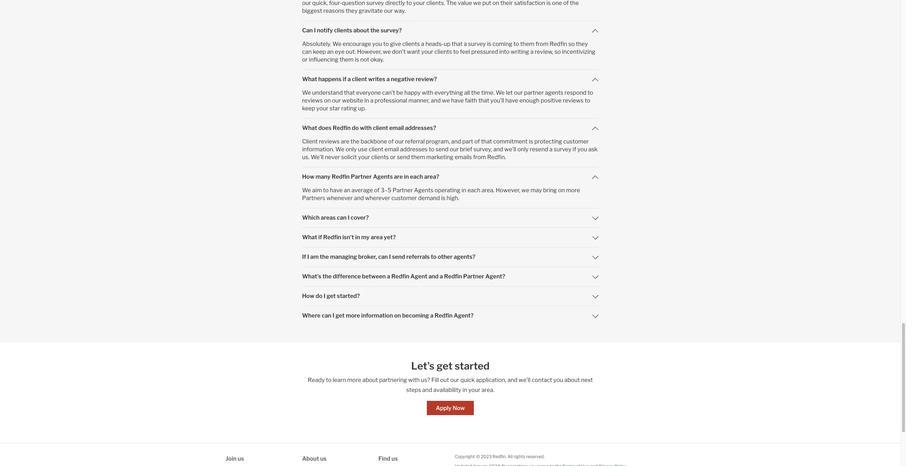 Task type: describe. For each thing, give the bounding box(es) containing it.
reserved.
[[526, 454, 545, 460]]

redfin right becoming at the bottom left of the page
[[435, 313, 453, 319]]

happy
[[404, 89, 421, 96]]

where
[[302, 313, 321, 319]]

0 vertical spatial email
[[389, 125, 404, 132]]

about left next
[[565, 377, 580, 384]]

2 horizontal spatial of
[[475, 138, 480, 145]]

i right the can
[[314, 27, 316, 34]]

between
[[362, 273, 386, 280]]

the right 'what's'
[[323, 273, 332, 280]]

redfin down other
[[444, 273, 462, 280]]

1 horizontal spatial of
[[388, 138, 394, 145]]

we'll
[[505, 146, 516, 153]]

can
[[302, 27, 313, 34]]

wherever
[[365, 195, 390, 202]]

what's the difference between a redfin agent and a redfin partner agent?
[[302, 273, 505, 280]]

join
[[226, 456, 237, 463]]

manner,
[[409, 97, 430, 104]]

other
[[438, 254, 453, 261]]

we aim to have an average of 3–5 partner agents operating in each area. however, we may bring on more partners whenever and wherever customer demand is high.
[[302, 187, 580, 202]]

we'll
[[311, 154, 324, 161]]

1 horizontal spatial do
[[352, 125, 359, 132]]

reviews down understand on the left
[[302, 97, 323, 104]]

us for find us
[[392, 456, 398, 463]]

rights
[[514, 454, 525, 460]]

into
[[499, 48, 510, 55]]

have inside we aim to have an average of 3–5 partner agents operating in each area. however, we may bring on more partners whenever and wherever customer demand is high.
[[330, 187, 343, 194]]

agents
[[545, 89, 563, 96]]

about
[[302, 456, 319, 463]]

how do i get started?
[[302, 293, 360, 300]]

1 horizontal spatial have
[[451, 97, 464, 104]]

referral
[[405, 138, 425, 145]]

more inside ready to learn more about partnering with us? fill out our quick application, and we'll contact you about next steps and availability in your area.
[[347, 377, 361, 384]]

get for more
[[336, 313, 345, 319]]

partner inside we aim to have an average of 3–5 partner agents operating in each area. however, we may bring on more partners whenever and wherever customer demand is high.
[[393, 187, 413, 194]]

however, inside we aim to have an average of 3–5 partner agents operating in each area. however, we may bring on more partners whenever and wherever customer demand is high.
[[496, 187, 520, 194]]

steps
[[406, 387, 421, 394]]

if i am the managing broker, can i send referrals to other agents?
[[302, 254, 476, 261]]

is left not
[[355, 56, 359, 63]]

to inside ready to learn more about partnering with us? fill out our quick application, and we'll contact you about next steps and availability in your area.
[[326, 377, 332, 384]]

referrals
[[406, 254, 430, 261]]

may
[[531, 187, 542, 194]]

0 horizontal spatial partner
[[351, 174, 372, 180]]

fill
[[431, 377, 439, 384]]

you inside client reviews are the backbone of our referral program, and part of that commitment is protecting customer information. we only use client email addresses to send our brief survey, and we'll only resend a survey if you ask us. we'll never solicit your clients or send them marketing emails from redfin.
[[578, 146, 587, 153]]

2 vertical spatial get
[[437, 360, 453, 372]]

to left give at left top
[[383, 41, 389, 47]]

that up website
[[344, 89, 355, 96]]

1 vertical spatial redfin.
[[493, 454, 507, 460]]

application,
[[476, 377, 506, 384]]

redfin right the does
[[333, 125, 351, 132]]

the inside client reviews are the backbone of our referral program, and part of that commitment is protecting customer information. we only use client email addresses to send our brief survey, and we'll only resend a survey if you ask us. we'll never solicit your clients or send them marketing emails from redfin.
[[351, 138, 360, 145]]

started
[[455, 360, 490, 372]]

resend
[[530, 146, 548, 153]]

what happens if a client writes a negative review?
[[302, 76, 437, 83]]

a down other
[[440, 273, 443, 280]]

1 horizontal spatial if
[[343, 76, 346, 83]]

clients right notify
[[334, 27, 352, 34]]

rating
[[341, 105, 357, 112]]

information
[[361, 313, 393, 319]]

of inside we aim to have an average of 3–5 partner agents operating in each area. however, we may bring on more partners whenever and wherever customer demand is high.
[[374, 187, 380, 194]]

can i notify clients about the survey?
[[302, 27, 402, 34]]

apply now button
[[427, 401, 474, 416]]

our left brief
[[450, 146, 459, 153]]

use
[[358, 146, 368, 153]]

our up star
[[332, 97, 341, 104]]

faith
[[465, 97, 477, 104]]

and inside we aim to have an average of 3–5 partner agents operating in each area. however, we may bring on more partners whenever and wherever customer demand is high.
[[354, 195, 364, 202]]

we inside we understand that everyone can't be happy with everything all the time. we let our partner agents respond to reviews on our website in a professional manner, and we have faith that you'll have enough positive reviews to keep your star rating up.
[[442, 97, 450, 104]]

out.
[[346, 48, 356, 55]]

encourage
[[343, 41, 371, 47]]

yet?
[[384, 234, 396, 241]]

1 vertical spatial do
[[316, 293, 323, 300]]

a right becoming at the bottom left of the page
[[430, 313, 434, 319]]

what's
[[302, 273, 321, 280]]

the left survey?
[[370, 27, 380, 34]]

survey inside absolutely. we encourage you to give clients a heads-up that a survey is coming to them from redfin so they can keep an eye out. however, we don't want your clients to feel pressured into writing a review, so incentivizing or influencing them is not okay.
[[468, 41, 486, 47]]

contact
[[532, 377, 552, 384]]

2 horizontal spatial them
[[520, 41, 534, 47]]

to inside client reviews are the backbone of our referral program, and part of that commitment is protecting customer information. we only use client email addresses to send our brief survey, and we'll only resend a survey if you ask us. we'll never solicit your clients or send them marketing emails from redfin.
[[429, 146, 434, 153]]

a right writes
[[387, 76, 390, 83]]

a right writing
[[531, 48, 534, 55]]

or inside absolutely. we encourage you to give clients a heads-up that a survey is coming to them from redfin so they can keep an eye out. however, we don't want your clients to feel pressured into writing a review, so incentivizing or influencing them is not okay.
[[302, 56, 308, 63]]

1 only from the left
[[346, 146, 357, 153]]

started?
[[337, 293, 360, 300]]

aim
[[312, 187, 322, 194]]

pressured
[[471, 48, 498, 55]]

copyright: © 2023 redfin. all rights reserved.
[[455, 454, 545, 460]]

client reviews are the backbone of our referral program, and part of that commitment is protecting customer information. we only use client email addresses to send our brief survey, and we'll only resend a survey if you ask us. we'll never solicit your clients or send them marketing emails from redfin.
[[302, 138, 598, 161]]

survey?
[[381, 27, 402, 34]]

we understand that everyone can't be happy with everything all the time. we let our partner agents respond to reviews on our website in a professional manner, and we have faith that you'll have enough positive reviews to keep your star rating up.
[[302, 89, 593, 112]]

customer inside client reviews are the backbone of our referral program, and part of that commitment is protecting customer information. we only use client email addresses to send our brief survey, and we'll only resend a survey if you ask us. we'll never solicit your clients or send them marketing emails from redfin.
[[563, 138, 589, 145]]

and left we'll
[[508, 377, 518, 384]]

more inside we aim to have an average of 3–5 partner agents operating in each area. however, we may bring on more partners whenever and wherever customer demand is high.
[[566, 187, 580, 194]]

to right respond
[[588, 89, 593, 96]]

influencing
[[309, 56, 338, 63]]

1 vertical spatial send
[[397, 154, 410, 161]]

ask
[[589, 146, 598, 153]]

don't
[[392, 48, 406, 55]]

professional
[[375, 97, 407, 104]]

1 vertical spatial with
[[360, 125, 372, 132]]

broker,
[[358, 254, 377, 261]]

backbone
[[361, 138, 387, 145]]

bring
[[543, 187, 557, 194]]

in left my
[[355, 234, 360, 241]]

and right agent
[[429, 273, 439, 280]]

we'll
[[519, 377, 531, 384]]

partner
[[524, 89, 544, 96]]

survey inside client reviews are the backbone of our referral program, and part of that commitment is protecting customer information. we only use client email addresses to send our brief survey, and we'll only resend a survey if you ask us. we'll never solicit your clients or send them marketing emails from redfin.
[[554, 146, 572, 153]]

them inside client reviews are the backbone of our referral program, and part of that commitment is protecting customer information. we only use client email addresses to send our brief survey, and we'll only resend a survey if you ask us. we'll never solicit your clients or send them marketing emails from redfin.
[[411, 154, 425, 161]]

us?
[[421, 377, 430, 384]]

time.
[[481, 89, 495, 96]]

with inside ready to learn more about partnering with us? fill out our quick application, and we'll contact you about next steps and availability in your area.
[[408, 377, 420, 384]]

absolutely. we encourage you to give clients a heads-up that a survey is coming to them from redfin so they can keep an eye out. however, we don't want your clients to feel pressured into writing a review, so incentivizing or influencing them is not okay.
[[302, 41, 596, 63]]

copyright:
[[455, 454, 476, 460]]

redfin right many at the left of page
[[332, 174, 350, 180]]

positive
[[541, 97, 562, 104]]

your inside client reviews are the backbone of our referral program, and part of that commitment is protecting customer information. we only use client email addresses to send our brief survey, and we'll only resend a survey if you ask us. we'll never solicit your clients or send them marketing emails from redfin.
[[358, 154, 370, 161]]

2 horizontal spatial have
[[506, 97, 518, 104]]

addresses
[[400, 146, 428, 153]]

1 vertical spatial agent?
[[454, 313, 474, 319]]

clients down up at top
[[435, 48, 452, 55]]

is up pressured
[[487, 41, 491, 47]]

protecting
[[535, 138, 562, 145]]

we left understand on the left
[[302, 89, 311, 96]]

our right let
[[514, 89, 523, 96]]

clients inside client reviews are the backbone of our referral program, and part of that commitment is protecting customer information. we only use client email addresses to send our brief survey, and we'll only resend a survey if you ask us. we'll never solicit your clients or send them marketing emails from redfin.
[[371, 154, 389, 161]]

1 vertical spatial more
[[346, 313, 360, 319]]

i right if
[[307, 254, 309, 261]]

your inside we understand that everyone can't be happy with everything all the time. we let our partner agents respond to reviews on our website in a professional manner, and we have faith that you'll have enough positive reviews to keep your star rating up.
[[317, 105, 328, 112]]

now
[[453, 405, 465, 412]]

1 vertical spatial them
[[340, 56, 354, 63]]

our left referral
[[395, 138, 404, 145]]

1 vertical spatial client
[[373, 125, 388, 132]]

and down us?
[[422, 387, 432, 394]]

availability
[[433, 387, 461, 394]]

agent
[[411, 273, 427, 280]]

we inside absolutely. we encourage you to give clients a heads-up that a survey is coming to them from redfin so they can keep an eye out. however, we don't want your clients to feel pressured into writing a review, so incentivizing or influencing them is not okay.
[[383, 48, 391, 55]]

2 vertical spatial send
[[392, 254, 405, 261]]

your inside ready to learn more about partnering with us? fill out our quick application, and we'll contact you about next steps and availability in your area.
[[469, 387, 480, 394]]

out
[[440, 377, 449, 384]]

and left "part"
[[451, 138, 461, 145]]

if
[[302, 254, 306, 261]]

can right where
[[322, 313, 331, 319]]

a inside client reviews are the backbone of our referral program, and part of that commitment is protecting customer information. we only use client email addresses to send our brief survey, and we'll only resend a survey if you ask us. we'll never solicit your clients or send them marketing emails from redfin.
[[550, 146, 553, 153]]

commitment
[[493, 138, 528, 145]]

what for what happens if a client writes a negative review?
[[302, 76, 317, 83]]

1 horizontal spatial on
[[394, 313, 401, 319]]

we up you'll at the top right of page
[[496, 89, 505, 96]]

area. inside we aim to have an average of 3–5 partner agents operating in each area. however, we may bring on more partners whenever and wherever customer demand is high.
[[482, 187, 495, 194]]

you'll
[[491, 97, 504, 104]]

where can i get more information on becoming a redfin agent?
[[302, 313, 474, 319]]

brief
[[460, 146, 472, 153]]

average
[[352, 187, 373, 194]]

can right areas
[[337, 215, 347, 221]]

a inside we understand that everyone can't be happy with everything all the time. we let our partner agents respond to reviews on our website in a professional manner, and we have faith that you'll have enough positive reviews to keep your star rating up.
[[370, 97, 373, 104]]

in left 'area?'
[[404, 174, 409, 180]]



Task type: locate. For each thing, give the bounding box(es) containing it.
are inside client reviews are the backbone of our referral program, and part of that commitment is protecting customer information. we only use client email addresses to send our brief survey, and we'll only resend a survey if you ask us. we'll never solicit your clients or send them marketing emails from redfin.
[[341, 138, 349, 145]]

information.
[[302, 146, 334, 153]]

0 vertical spatial each
[[410, 174, 423, 180]]

we
[[333, 41, 342, 47], [302, 89, 311, 96], [496, 89, 505, 96], [336, 146, 344, 153], [302, 187, 311, 194]]

how many redfin partner agents are in each area?
[[302, 174, 439, 180]]

that inside client reviews are the backbone of our referral program, and part of that commitment is protecting customer information. we only use client email addresses to send our brief survey, and we'll only resend a survey if you ask us. we'll never solicit your clients or send them marketing emails from redfin.
[[481, 138, 492, 145]]

client
[[302, 138, 318, 145]]

and
[[431, 97, 441, 104], [451, 138, 461, 145], [493, 146, 503, 153], [354, 195, 364, 202], [429, 273, 439, 280], [508, 377, 518, 384], [422, 387, 432, 394]]

or inside client reviews are the backbone of our referral program, and part of that commitment is protecting customer information. we only use client email addresses to send our brief survey, and we'll only resend a survey if you ask us. we'll never solicit your clients or send them marketing emails from redfin.
[[390, 154, 396, 161]]

are up solicit
[[341, 138, 349, 145]]

i down how do i get started?
[[333, 313, 334, 319]]

respond
[[565, 89, 587, 96]]

1 vertical spatial what
[[302, 125, 317, 132]]

0 horizontal spatial customer
[[391, 195, 417, 202]]

0 vertical spatial more
[[566, 187, 580, 194]]

however, up not
[[357, 48, 382, 55]]

we down everything
[[442, 97, 450, 104]]

what for what does redfin do with client email addresses?
[[302, 125, 317, 132]]

2 horizontal spatial you
[[578, 146, 587, 153]]

0 vertical spatial send
[[436, 146, 449, 153]]

an
[[327, 48, 334, 55], [344, 187, 350, 194]]

is down operating
[[441, 195, 446, 202]]

how left many at the left of page
[[302, 174, 314, 180]]

0 horizontal spatial you
[[372, 41, 382, 47]]

0 horizontal spatial have
[[330, 187, 343, 194]]

in inside we aim to have an average of 3–5 partner agents operating in each area. however, we may bring on more partners whenever and wherever customer demand is high.
[[462, 187, 466, 194]]

managing
[[330, 254, 357, 261]]

what
[[302, 76, 317, 83], [302, 125, 317, 132], [302, 234, 317, 241]]

©
[[477, 454, 480, 460]]

2 horizontal spatial us
[[392, 456, 398, 463]]

0 vertical spatial we
[[383, 48, 391, 55]]

agents up 3–5
[[373, 174, 393, 180]]

redfin inside absolutely. we encourage you to give clients a heads-up that a survey is coming to them from redfin so they can keep an eye out. however, we don't want your clients to feel pressured into writing a review, so incentivizing or influencing them is not okay.
[[550, 41, 567, 47]]

reviews up the information.
[[319, 138, 340, 145]]

we up eye at the left
[[333, 41, 342, 47]]

us right "find"
[[392, 456, 398, 463]]

of right "part"
[[475, 138, 480, 145]]

a
[[421, 41, 424, 47], [464, 41, 467, 47], [531, 48, 534, 55], [348, 76, 351, 83], [387, 76, 390, 83], [370, 97, 373, 104], [550, 146, 553, 153], [387, 273, 390, 280], [440, 273, 443, 280], [430, 313, 434, 319]]

1 horizontal spatial them
[[411, 154, 425, 161]]

get for started?
[[327, 293, 336, 300]]

redfin.
[[487, 154, 506, 161], [493, 454, 507, 460]]

on
[[324, 97, 331, 104], [558, 187, 565, 194], [394, 313, 401, 319]]

what if redfin isn't in my area yet?
[[302, 234, 396, 241]]

from down survey,
[[473, 154, 486, 161]]

0 vertical spatial agents
[[373, 174, 393, 180]]

on left becoming at the bottom left of the page
[[394, 313, 401, 319]]

of up wherever
[[374, 187, 380, 194]]

our right out
[[450, 377, 459, 384]]

can down absolutely.
[[302, 48, 312, 55]]

a down everyone at the left of page
[[370, 97, 373, 104]]

1 vertical spatial each
[[468, 187, 481, 194]]

writes
[[368, 76, 385, 83]]

us for about us
[[320, 456, 327, 463]]

get
[[327, 293, 336, 300], [336, 313, 345, 319], [437, 360, 453, 372]]

1 horizontal spatial each
[[468, 187, 481, 194]]

and left we'll on the top
[[493, 146, 503, 153]]

area
[[371, 234, 383, 241]]

with up steps
[[408, 377, 420, 384]]

1 vertical spatial area.
[[482, 387, 495, 394]]

which
[[302, 215, 320, 221]]

them
[[520, 41, 534, 47], [340, 56, 354, 63], [411, 154, 425, 161]]

keep inside we understand that everyone can't be happy with everything all the time. we let our partner agents respond to reviews on our website in a professional manner, and we have faith that you'll have enough positive reviews to keep your star rating up.
[[302, 105, 315, 112]]

however, inside absolutely. we encourage you to give clients a heads-up that a survey is coming to them from redfin so they can keep an eye out. however, we don't want your clients to feel pressured into writing a review, so incentivizing or influencing them is not okay.
[[357, 48, 382, 55]]

partner
[[351, 174, 372, 180], [393, 187, 413, 194], [463, 273, 484, 280]]

redfin left agent
[[391, 273, 409, 280]]

cover?
[[351, 215, 369, 221]]

the right am
[[320, 254, 329, 261]]

all
[[508, 454, 513, 460]]

agents?
[[454, 254, 476, 261]]

1 horizontal spatial customer
[[563, 138, 589, 145]]

we up never
[[336, 146, 344, 153]]

2 only from the left
[[518, 146, 529, 153]]

0 vertical spatial you
[[372, 41, 382, 47]]

0 vertical spatial get
[[327, 293, 336, 300]]

review,
[[535, 48, 553, 55]]

customer inside we aim to have an average of 3–5 partner agents operating in each area. however, we may bring on more partners whenever and wherever customer demand is high.
[[391, 195, 417, 202]]

if left ask
[[573, 146, 576, 153]]

1 us from the left
[[238, 456, 244, 463]]

0 horizontal spatial with
[[360, 125, 372, 132]]

0 horizontal spatial agent?
[[454, 313, 474, 319]]

3 what from the top
[[302, 234, 317, 241]]

1 what from the top
[[302, 76, 317, 83]]

redfin. down we'll on the top
[[487, 154, 506, 161]]

0 vertical spatial if
[[343, 76, 346, 83]]

get left 'started?'
[[327, 293, 336, 300]]

an inside absolutely. we encourage you to give clients a heads-up that a survey is coming to them from redfin so they can keep an eye out. however, we don't want your clients to feel pressured into writing a review, so incentivizing or influencing them is not okay.
[[327, 48, 334, 55]]

2 vertical spatial if
[[318, 234, 322, 241]]

on down understand on the left
[[324, 97, 331, 104]]

in inside we understand that everyone can't be happy with everything all the time. we let our partner agents respond to reviews on our website in a professional manner, and we have faith that you'll have enough positive reviews to keep your star rating up.
[[364, 97, 369, 104]]

want
[[407, 48, 420, 55]]

1 horizontal spatial we
[[442, 97, 450, 104]]

to left learn
[[326, 377, 332, 384]]

0 vertical spatial so
[[569, 41, 575, 47]]

what for what if redfin isn't in my area yet?
[[302, 234, 317, 241]]

how
[[302, 174, 314, 180], [302, 293, 314, 300]]

a right happens
[[348, 76, 351, 83]]

2 vertical spatial what
[[302, 234, 317, 241]]

0 vertical spatial area.
[[482, 187, 495, 194]]

1 horizontal spatial are
[[394, 174, 403, 180]]

i left 'started?'
[[324, 293, 325, 300]]

0 vertical spatial client
[[352, 76, 367, 83]]

a left heads-
[[421, 41, 424, 47]]

0 horizontal spatial on
[[324, 97, 331, 104]]

if inside client reviews are the backbone of our referral program, and part of that commitment is protecting customer information. we only use client email addresses to send our brief survey, and we'll only resend a survey if you ask us. we'll never solicit your clients or send them marketing emails from redfin.
[[573, 146, 576, 153]]

1 vertical spatial keep
[[302, 105, 315, 112]]

1 horizontal spatial partner
[[393, 187, 413, 194]]

not
[[360, 56, 369, 63]]

1 horizontal spatial agent?
[[486, 273, 505, 280]]

everyone
[[356, 89, 381, 96]]

am
[[310, 254, 319, 261]]

happens
[[318, 76, 342, 83]]

you inside ready to learn more about partnering with us? fill out our quick application, and we'll contact you about next steps and availability in your area.
[[554, 377, 563, 384]]

i left cover?
[[348, 215, 350, 221]]

1 vertical spatial you
[[578, 146, 587, 153]]

0 horizontal spatial are
[[341, 138, 349, 145]]

we left aim
[[302, 187, 311, 194]]

from inside client reviews are the backbone of our referral program, and part of that commitment is protecting customer information. we only use client email addresses to send our brief survey, and we'll only resend a survey if you ask us. we'll never solicit your clients or send them marketing emails from redfin.
[[473, 154, 486, 161]]

the inside we understand that everyone can't be happy with everything all the time. we let our partner agents respond to reviews on our website in a professional manner, and we have faith that you'll have enough positive reviews to keep your star rating up.
[[471, 89, 480, 96]]

to down program, in the top of the page
[[429, 146, 434, 153]]

1 vertical spatial email
[[385, 146, 399, 153]]

they
[[576, 41, 588, 47]]

my
[[361, 234, 370, 241]]

more down 'started?'
[[346, 313, 360, 319]]

0 horizontal spatial we
[[383, 48, 391, 55]]

heads-
[[426, 41, 444, 47]]

0 horizontal spatial if
[[318, 234, 322, 241]]

marketing
[[426, 154, 454, 161]]

a up feel
[[464, 41, 467, 47]]

2 horizontal spatial partner
[[463, 273, 484, 280]]

3–5
[[381, 187, 391, 194]]

1 vertical spatial or
[[390, 154, 396, 161]]

or up how many redfin partner agents are in each area?
[[390, 154, 396, 161]]

1 vertical spatial on
[[558, 187, 565, 194]]

redfin left isn't
[[323, 234, 341, 241]]

email inside client reviews are the backbone of our referral program, and part of that commitment is protecting customer information. we only use client email addresses to send our brief survey, and we'll only resend a survey if you ask us. we'll never solicit your clients or send them marketing emails from redfin.
[[385, 146, 399, 153]]

0 horizontal spatial only
[[346, 146, 357, 153]]

0 vertical spatial or
[[302, 56, 308, 63]]

get down 'started?'
[[336, 313, 345, 319]]

1 horizontal spatial with
[[408, 377, 420, 384]]

1 horizontal spatial however,
[[496, 187, 520, 194]]

client inside client reviews are the backbone of our referral program, and part of that commitment is protecting customer information. we only use client email addresses to send our brief survey, and we'll only resend a survey if you ask us. we'll never solicit your clients or send them marketing emails from redfin.
[[369, 146, 383, 153]]

0 vertical spatial customer
[[563, 138, 589, 145]]

what up client
[[302, 125, 317, 132]]

however, left may
[[496, 187, 520, 194]]

star
[[330, 105, 340, 112]]

2 horizontal spatial we
[[522, 187, 530, 194]]

understand
[[312, 89, 343, 96]]

to left other
[[431, 254, 437, 261]]

0 vertical spatial redfin.
[[487, 154, 506, 161]]

how for how do i get started?
[[302, 293, 314, 300]]

0 horizontal spatial agents
[[373, 174, 393, 180]]

area?
[[424, 174, 439, 180]]

1 vertical spatial are
[[394, 174, 403, 180]]

us
[[238, 456, 244, 463], [320, 456, 327, 463], [392, 456, 398, 463]]

your inside absolutely. we encourage you to give clients a heads-up that a survey is coming to them from redfin so they can keep an eye out. however, we don't want your clients to feel pressured into writing a review, so incentivizing or influencing them is not okay.
[[421, 48, 433, 55]]

is
[[487, 41, 491, 47], [355, 56, 359, 63], [529, 138, 533, 145], [441, 195, 446, 202]]

2 horizontal spatial if
[[573, 146, 576, 153]]

what down which
[[302, 234, 317, 241]]

1 horizontal spatial us
[[320, 456, 327, 463]]

reviews inside client reviews are the backbone of our referral program, and part of that commitment is protecting customer information. we only use client email addresses to send our brief survey, and we'll only resend a survey if you ask us. we'll never solicit your clients or send them marketing emails from redfin.
[[319, 138, 340, 145]]

that up survey,
[[481, 138, 492, 145]]

i
[[314, 27, 316, 34], [348, 215, 350, 221], [307, 254, 309, 261], [389, 254, 391, 261], [324, 293, 325, 300], [333, 313, 334, 319]]

1 how from the top
[[302, 174, 314, 180]]

everything
[[435, 89, 463, 96]]

feel
[[460, 48, 470, 55]]

demand
[[418, 195, 440, 202]]

clients up want on the left
[[402, 41, 420, 47]]

okay.
[[371, 56, 384, 63]]

area. inside ready to learn more about partnering with us? fill out our quick application, and we'll contact you about next steps and availability in your area.
[[482, 387, 495, 394]]

0 vertical spatial with
[[422, 89, 433, 96]]

2 vertical spatial we
[[522, 187, 530, 194]]

area.
[[482, 187, 495, 194], [482, 387, 495, 394]]

1 vertical spatial partner
[[393, 187, 413, 194]]

1 vertical spatial so
[[555, 48, 561, 55]]

have up whenever
[[330, 187, 343, 194]]

reviews down respond
[[563, 97, 584, 104]]

us right "about"
[[320, 456, 327, 463]]

email left addresses?
[[389, 125, 404, 132]]

that inside absolutely. we encourage you to give clients a heads-up that a survey is coming to them from redfin so they can keep an eye out. however, we don't want your clients to feel pressured into writing a review, so incentivizing or influencing them is not okay.
[[452, 41, 463, 47]]

reviews
[[302, 97, 323, 104], [563, 97, 584, 104], [319, 138, 340, 145]]

we inside we aim to have an average of 3–5 partner agents operating in each area. however, we may bring on more partners whenever and wherever customer demand is high.
[[302, 187, 311, 194]]

a down protecting
[[550, 146, 553, 153]]

1 vertical spatial get
[[336, 313, 345, 319]]

1 vertical spatial we
[[442, 97, 450, 104]]

from inside absolutely. we encourage you to give clients a heads-up that a survey is coming to them from redfin so they can keep an eye out. however, we don't want your clients to feel pressured into writing a review, so incentivizing or influencing them is not okay.
[[536, 41, 549, 47]]

we inside we aim to have an average of 3–5 partner agents operating in each area. however, we may bring on more partners whenever and wherever customer demand is high.
[[522, 187, 530, 194]]

1 vertical spatial however,
[[496, 187, 520, 194]]

can right broker,
[[378, 254, 388, 261]]

with up manner,
[[422, 89, 433, 96]]

only up solicit
[[346, 146, 357, 153]]

0 vertical spatial from
[[536, 41, 549, 47]]

to inside we aim to have an average of 3–5 partner agents operating in each area. however, we may bring on more partners whenever and wherever customer demand is high.
[[323, 187, 329, 194]]

join us
[[226, 456, 244, 463]]

how up where
[[302, 293, 314, 300]]

what left happens
[[302, 76, 317, 83]]

negative
[[391, 76, 415, 83]]

to up writing
[[514, 41, 519, 47]]

0 vertical spatial however,
[[357, 48, 382, 55]]

program,
[[426, 138, 450, 145]]

let's
[[411, 360, 435, 372]]

each inside we aim to have an average of 3–5 partner agents operating in each area. however, we may bring on more partners whenever and wherever customer demand is high.
[[468, 187, 481, 194]]

client down backbone
[[369, 146, 383, 153]]

let
[[506, 89, 513, 96]]

solicit
[[341, 154, 357, 161]]

can't
[[382, 89, 395, 96]]

2 vertical spatial on
[[394, 313, 401, 319]]

is inside client reviews are the backbone of our referral program, and part of that commitment is protecting customer information. we only use client email addresses to send our brief survey, and we'll only resend a survey if you ask us. we'll never solicit your clients or send them marketing emails from redfin.
[[529, 138, 533, 145]]

each right operating
[[468, 187, 481, 194]]

an inside we aim to have an average of 3–5 partner agents operating in each area. however, we may bring on more partners whenever and wherever customer demand is high.
[[344, 187, 350, 194]]

0 horizontal spatial survey
[[468, 41, 486, 47]]

of right backbone
[[388, 138, 394, 145]]

2 what from the top
[[302, 125, 317, 132]]

client up backbone
[[373, 125, 388, 132]]

partner up average
[[351, 174, 372, 180]]

and inside we understand that everyone can't be happy with everything all the time. we let our partner agents respond to reviews on our website in a professional manner, and we have faith that you'll have enough positive reviews to keep your star rating up.
[[431, 97, 441, 104]]

can inside absolutely. we encourage you to give clients a heads-up that a survey is coming to them from redfin so they can keep an eye out. however, we don't want your clients to feel pressured into writing a review, so incentivizing or influencing them is not okay.
[[302, 48, 312, 55]]

with inside we understand that everyone can't be happy with everything all the time. we let our partner agents respond to reviews on our website in a professional manner, and we have faith that you'll have enough positive reviews to keep your star rating up.
[[422, 89, 433, 96]]

is inside we aim to have an average of 3–5 partner agents operating in each area. however, we may bring on more partners whenever and wherever customer demand is high.
[[441, 195, 446, 202]]

2 how from the top
[[302, 293, 314, 300]]

up.
[[358, 105, 366, 112]]

review?
[[416, 76, 437, 83]]

and down average
[[354, 195, 364, 202]]

that right up at top
[[452, 41, 463, 47]]

about for clients
[[353, 27, 369, 34]]

2 area. from the top
[[482, 387, 495, 394]]

part
[[462, 138, 473, 145]]

areas
[[321, 215, 336, 221]]

about us
[[302, 456, 327, 463]]

so right 'review,'
[[555, 48, 561, 55]]

notify
[[317, 27, 333, 34]]

if up am
[[318, 234, 322, 241]]

clients down backbone
[[371, 154, 389, 161]]

absolutely.
[[302, 41, 331, 47]]

that down time.
[[478, 97, 489, 104]]

0 horizontal spatial so
[[555, 48, 561, 55]]

we left may
[[522, 187, 530, 194]]

1 vertical spatial an
[[344, 187, 350, 194]]

our inside ready to learn more about partnering with us? fill out our quick application, and we'll contact you about next steps and availability in your area.
[[450, 377, 459, 384]]

1 horizontal spatial survey
[[554, 146, 572, 153]]

have down let
[[506, 97, 518, 104]]

to left feel
[[453, 48, 459, 55]]

2 vertical spatial them
[[411, 154, 425, 161]]

3 us from the left
[[392, 456, 398, 463]]

redfin. inside client reviews are the backbone of our referral program, and part of that commitment is protecting customer information. we only use client email addresses to send our brief survey, and we'll only resend a survey if you ask us. we'll never solicit your clients or send them marketing emails from redfin.
[[487, 154, 506, 161]]

are down addresses
[[394, 174, 403, 180]]

0 vertical spatial them
[[520, 41, 534, 47]]

on right bring
[[558, 187, 565, 194]]

ready
[[308, 377, 325, 384]]

from
[[536, 41, 549, 47], [473, 154, 486, 161]]

1 horizontal spatial an
[[344, 187, 350, 194]]

keep
[[313, 48, 326, 55], [302, 105, 315, 112]]

0 vertical spatial an
[[327, 48, 334, 55]]

on inside we understand that everyone can't be happy with everything all the time. we let our partner agents respond to reviews on our website in a professional manner, and we have faith that you'll have enough positive reviews to keep your star rating up.
[[324, 97, 331, 104]]

in right operating
[[462, 187, 466, 194]]

eye
[[335, 48, 345, 55]]

1 area. from the top
[[482, 187, 495, 194]]

how for how many redfin partner agents are in each area?
[[302, 174, 314, 180]]

on inside we aim to have an average of 3–5 partner agents operating in each area. however, we may bring on more partners whenever and wherever customer demand is high.
[[558, 187, 565, 194]]

we inside client reviews are the backbone of our referral program, and part of that commitment is protecting customer information. we only use client email addresses to send our brief survey, and we'll only resend a survey if you ask us. we'll never solicit your clients or send them marketing emails from redfin.
[[336, 146, 344, 153]]

0 horizontal spatial do
[[316, 293, 323, 300]]

1 vertical spatial from
[[473, 154, 486, 161]]

incentivizing
[[562, 48, 596, 55]]

a right between
[[387, 273, 390, 280]]

2 vertical spatial more
[[347, 377, 361, 384]]

about for more
[[363, 377, 378, 384]]

email down backbone
[[385, 146, 399, 153]]

0 horizontal spatial them
[[340, 56, 354, 63]]

0 vertical spatial how
[[302, 174, 314, 180]]

2 us from the left
[[320, 456, 327, 463]]

in inside ready to learn more about partnering with us? fill out our quick application, and we'll contact you about next steps and availability in your area.
[[463, 387, 467, 394]]

us for join us
[[238, 456, 244, 463]]

all
[[464, 89, 470, 96]]

your down heads-
[[421, 48, 433, 55]]

0 horizontal spatial each
[[410, 174, 423, 180]]

partnering
[[379, 377, 407, 384]]

0 vertical spatial partner
[[351, 174, 372, 180]]

2 vertical spatial partner
[[463, 273, 484, 280]]

if right happens
[[343, 76, 346, 83]]

agents inside we aim to have an average of 3–5 partner agents operating in each area. however, we may bring on more partners whenever and wherever customer demand is high.
[[414, 187, 434, 194]]

send up marketing
[[436, 146, 449, 153]]

does
[[318, 125, 332, 132]]

1 horizontal spatial from
[[536, 41, 549, 47]]

partner down agents?
[[463, 273, 484, 280]]

emails
[[455, 154, 472, 161]]

about up encourage
[[353, 27, 369, 34]]

you inside absolutely. we encourage you to give clients a heads-up that a survey is coming to them from redfin so they can keep an eye out. however, we don't want your clients to feel pressured into writing a review, so incentivizing or influencing them is not okay.
[[372, 41, 382, 47]]

1 vertical spatial survey
[[554, 146, 572, 153]]

1 horizontal spatial so
[[569, 41, 575, 47]]

2023
[[481, 454, 492, 460]]

becoming
[[402, 313, 429, 319]]

with up backbone
[[360, 125, 372, 132]]

0 horizontal spatial of
[[374, 187, 380, 194]]

i down yet?
[[389, 254, 391, 261]]

2 vertical spatial client
[[369, 146, 383, 153]]

operating
[[435, 187, 460, 194]]

we inside absolutely. we encourage you to give clients a heads-up that a survey is coming to them from redfin so they can keep an eye out. however, we don't want your clients to feel pressured into writing a review, so incentivizing or influencing them is not okay.
[[333, 41, 342, 47]]

keep inside absolutely. we encourage you to give clients a heads-up that a survey is coming to them from redfin so they can keep an eye out. however, we don't want your clients to feel pressured into writing a review, so incentivizing or influencing them is not okay.
[[313, 48, 326, 55]]

email
[[389, 125, 404, 132], [385, 146, 399, 153]]

2 horizontal spatial with
[[422, 89, 433, 96]]

or left influencing in the top of the page
[[302, 56, 308, 63]]

0 horizontal spatial however,
[[357, 48, 382, 55]]

to right aim
[[323, 187, 329, 194]]

to down respond
[[585, 97, 590, 104]]

an left eye at the left
[[327, 48, 334, 55]]



Task type: vqa. For each thing, say whether or not it's contained in the screenshot.


